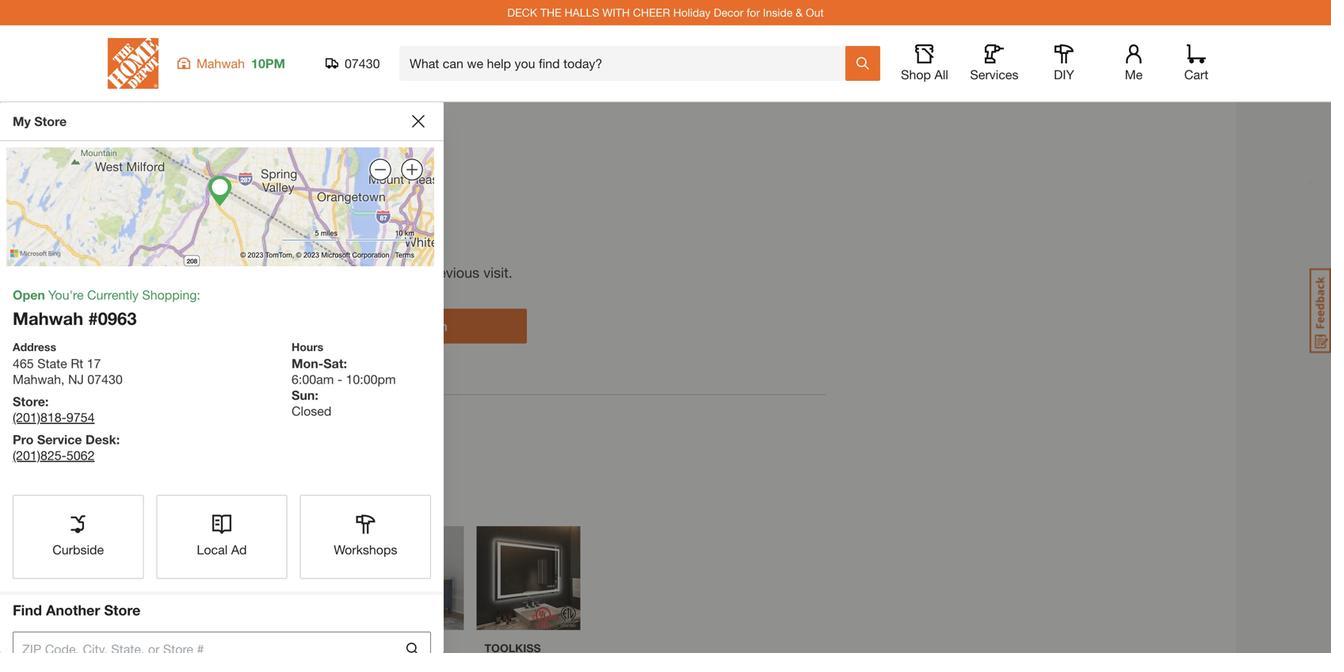 Task type: describe. For each thing, give the bounding box(es) containing it.
in
[[437, 319, 448, 334]]

see
[[294, 264, 316, 281]]

cart
[[108, 154, 192, 200]]

service
[[37, 432, 82, 447]]

sun:
[[292, 388, 319, 403]]

recently viewed
[[121, 485, 308, 513]]

address
[[13, 341, 56, 354]]

#
[[88, 308, 98, 329]]

sign inside button
[[406, 319, 433, 334]]

open you're currently shopping: mahwah # 0963
[[13, 287, 200, 329]]

viewed
[[226, 485, 308, 513]]

shop all button
[[900, 44, 951, 82]]

products?
[[161, 264, 226, 281]]

terms link
[[395, 250, 415, 261]]

recently
[[121, 485, 220, 513]]

-
[[338, 372, 343, 387]]

sign in button
[[327, 309, 527, 344]]

mahwah 10pm
[[197, 56, 285, 71]]

0 vertical spatial :
[[45, 394, 49, 409]]

sign in
[[406, 319, 448, 334]]

whitford steel blue wood entryway bench with cushion and concealed storage (38 in. w x 19 in. h) image
[[360, 526, 464, 630]]

local ad
[[197, 542, 247, 557]]

What can we help you find today? search field
[[410, 47, 845, 80]]

sat:
[[324, 356, 347, 371]]

your
[[320, 264, 348, 281]]

yet
[[380, 227, 416, 255]]

there's
[[108, 227, 190, 255]]

0 vertical spatial sign
[[230, 264, 258, 281]]

(201)818-
[[13, 410, 67, 425]]

curbside button
[[13, 496, 143, 578]]

9754
[[67, 410, 95, 425]]

deck
[[508, 6, 538, 19]]

me button
[[1109, 44, 1160, 82]]

drawer close image
[[412, 115, 425, 128]]

there's nothing in here yet
[[108, 227, 416, 255]]

the home depot logo image
[[108, 38, 159, 89]]

desk
[[86, 432, 116, 447]]

07430 button
[[326, 55, 381, 71]]

0 horizontal spatial in
[[262, 264, 273, 281]]

6:00am
[[292, 372, 334, 387]]

all
[[935, 67, 949, 82]]

services
[[971, 67, 1019, 82]]

microsoft bing image
[[10, 242, 65, 265]]

48 in. w x 36 in. h large rectangular frameless led light anti-fog wall bathroom vanity mirror super bright image
[[477, 526, 581, 630]]

deck the halls with cheer holiday decor for inside & out link
[[508, 6, 824, 19]]

decor
[[714, 6, 744, 19]]

find
[[13, 602, 42, 619]]

0 vertical spatial mahwah
[[197, 56, 245, 71]]

previous
[[426, 264, 480, 281]]

address 465 state rt 17 mahwah , nj 07430 store : (201)818-9754 pro service desk : (201)825-5062
[[13, 341, 123, 463]]

pro
[[13, 432, 34, 447]]

(201)825-
[[13, 448, 67, 463]]

rt
[[71, 356, 83, 371]]

0963
[[98, 308, 137, 329]]

17
[[87, 356, 101, 371]]



Task type: locate. For each thing, give the bounding box(es) containing it.
out
[[806, 6, 824, 19]]

ZIP Code, City, State, or Store # text field
[[13, 632, 404, 653]]

10:00pm
[[346, 372, 396, 387]]

1 vertical spatial store
[[13, 394, 45, 409]]

store right another
[[104, 602, 141, 619]]

(201)818-9754 link
[[13, 410, 95, 425]]

cart link
[[1180, 44, 1215, 82]]

in
[[293, 227, 313, 255], [262, 264, 273, 281]]

store inside address 465 state rt 17 mahwah , nj 07430 store : (201)818-9754 pro service desk : (201)825-5062
[[13, 394, 45, 409]]

1 horizontal spatial :
[[116, 432, 120, 447]]

:
[[45, 394, 49, 409], [116, 432, 120, 447]]

cart
[[352, 264, 377, 281]]

1 horizontal spatial 07430
[[345, 56, 380, 71]]

hours mon-sat: 6:00am - 10:00pm sun: closed
[[292, 341, 396, 419]]

sign down nothing
[[230, 264, 258, 281]]

2 vertical spatial store
[[104, 602, 141, 619]]

find another store
[[13, 602, 141, 619]]

5062
[[67, 448, 95, 463]]

hours
[[292, 341, 324, 354]]

state
[[37, 356, 67, 371]]

10pm
[[251, 56, 285, 71]]

holiday
[[674, 6, 711, 19]]

local ad button
[[157, 496, 287, 578]]

shopping:
[[142, 287, 200, 302]]

open
[[13, 287, 45, 302]]

diy
[[1055, 67, 1075, 82]]

: right service
[[116, 432, 120, 447]]

07430
[[345, 56, 380, 71], [87, 372, 123, 387]]

you're
[[48, 287, 84, 302]]

me
[[1126, 67, 1143, 82]]

1 vertical spatial sign
[[406, 319, 433, 334]]

1 vertical spatial mahwah
[[13, 308, 83, 329]]

another
[[46, 602, 100, 619]]

in left "to" at top left
[[262, 264, 273, 281]]

to
[[277, 264, 290, 281]]

07430 inside address 465 state rt 17 mahwah , nj 07430 store : (201)818-9754 pro service desk : (201)825-5062
[[87, 372, 123, 387]]

1 vertical spatial :
[[116, 432, 120, 447]]

my
[[13, 114, 31, 129]]

currently
[[87, 287, 139, 302]]

services button
[[970, 44, 1020, 82]]

halls
[[565, 6, 600, 19]]

from
[[381, 264, 410, 281]]

shop
[[901, 67, 932, 82]]

mon-
[[292, 356, 324, 371]]

inside
[[763, 6, 793, 19]]

1.1 cu. ft. countertop microwave in fingerprint resistant stainless steel image
[[127, 526, 231, 630]]

a
[[414, 264, 422, 281]]

1 horizontal spatial sign
[[406, 319, 433, 334]]

0 vertical spatial in
[[293, 227, 313, 255]]

local
[[197, 542, 228, 557]]

mahwah left 10pm
[[197, 56, 245, 71]]

,
[[61, 372, 65, 387]]

curbside
[[52, 542, 104, 557]]

mahwah inside open you're currently shopping: mahwah # 0963
[[13, 308, 83, 329]]

sign
[[230, 264, 258, 281], [406, 319, 433, 334]]

my store
[[13, 114, 67, 129]]

0 vertical spatial 07430
[[345, 56, 380, 71]]

missing
[[108, 264, 157, 281]]

in up see
[[293, 227, 313, 255]]

store
[[34, 114, 67, 129], [13, 394, 45, 409], [104, 602, 141, 619]]

workshops button
[[301, 496, 430, 578]]

2 vertical spatial mahwah
[[13, 372, 61, 387]]

here
[[320, 227, 373, 255]]

mahwah down 465
[[13, 372, 61, 387]]

&
[[796, 6, 803, 19]]

mahwah down the you're
[[13, 308, 83, 329]]

1 vertical spatial 07430
[[87, 372, 123, 387]]

workshops
[[334, 542, 398, 557]]

: up (201)818-9754 link
[[45, 394, 49, 409]]

for
[[747, 6, 760, 19]]

the
[[541, 6, 562, 19]]

visit.
[[484, 264, 513, 281]]

0 horizontal spatial :
[[45, 394, 49, 409]]

mahwah
[[197, 56, 245, 71], [13, 308, 83, 329], [13, 372, 61, 387]]

0 vertical spatial store
[[34, 114, 67, 129]]

diy button
[[1039, 44, 1090, 82]]

with
[[603, 6, 630, 19]]

7.3 cu. ft. vented smart gas dryer in graphite steel with easyload door and sensor dry technology image
[[244, 526, 348, 630]]

(201)825-5062 link
[[13, 448, 95, 463]]

terms
[[395, 251, 415, 259]]

465
[[13, 356, 34, 371]]

deck the halls with cheer holiday decor for inside & out
[[508, 6, 824, 19]]

store right my
[[34, 114, 67, 129]]

closed
[[292, 404, 332, 419]]

nj
[[68, 372, 84, 387]]

07430 inside button
[[345, 56, 380, 71]]

nothing
[[197, 227, 286, 255]]

store up (201)818-
[[13, 394, 45, 409]]

cheer
[[633, 6, 671, 19]]

cart
[[1185, 67, 1209, 82]]

missing products? sign in to see your cart from a previous visit.
[[108, 264, 513, 281]]

feedback link image
[[1310, 268, 1332, 354]]

mahwah inside address 465 state rt 17 mahwah , nj 07430 store : (201)818-9754 pro service desk : (201)825-5062
[[13, 372, 61, 387]]

0 horizontal spatial sign
[[230, 264, 258, 281]]

1 vertical spatial in
[[262, 264, 273, 281]]

sign left in
[[406, 319, 433, 334]]

0 horizontal spatial 07430
[[87, 372, 123, 387]]

1 horizontal spatial in
[[293, 227, 313, 255]]

shop all
[[901, 67, 949, 82]]

ad
[[231, 542, 247, 557]]



Task type: vqa. For each thing, say whether or not it's contained in the screenshot.
'for' on the top
yes



